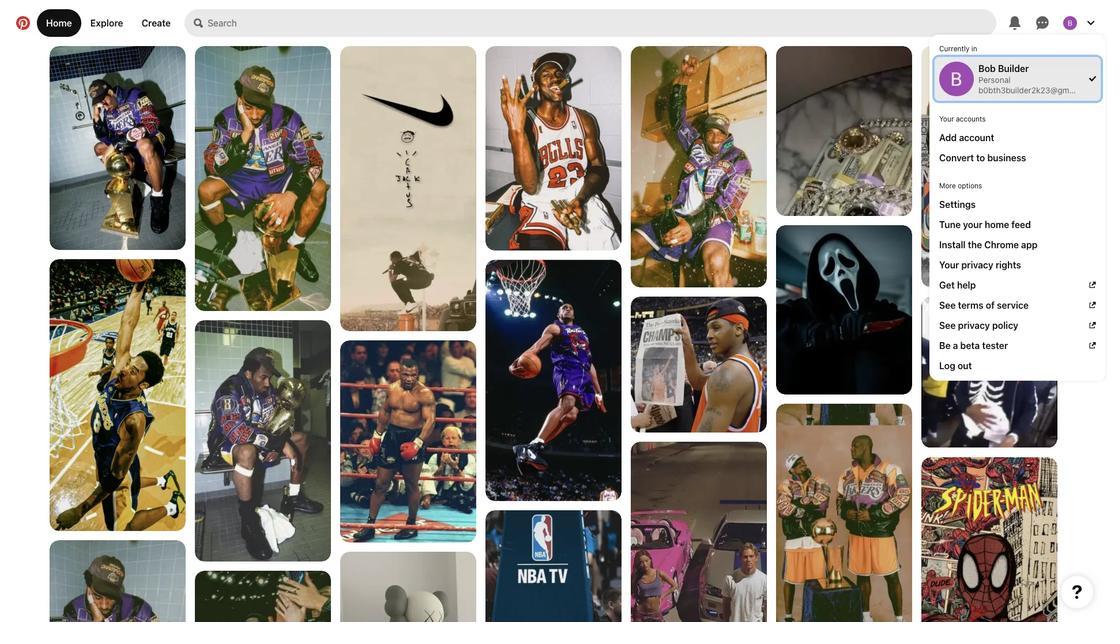 Task type: vqa. For each thing, say whether or not it's contained in the screenshot.
"Your" to the bottom
yes



Task type: describe. For each thing, give the bounding box(es) containing it.
this contains an image of: king of the ring | mike tyson boxing, boxing images, mike tyson image
[[340, 341, 476, 543]]

the
[[968, 239, 982, 250]]

add
[[939, 132, 957, 143]]

be a beta tester link
[[939, 339, 1096, 352]]

your
[[963, 219, 983, 230]]

search icon image
[[194, 18, 203, 28]]

tune
[[939, 219, 961, 230]]

this contains an image of: 𝐏𝐢𝐧: @𝐧𝐨𝐭𝐦𝐢𝐚_𝐱𝐨𝐱 image
[[50, 541, 186, 623]]

feed
[[1012, 219, 1031, 230]]

accounts
[[956, 115, 986, 123]]

a
[[953, 340, 958, 351]]

in
[[972, 44, 977, 52]]

create
[[142, 18, 171, 29]]

log out
[[939, 360, 972, 371]]

get
[[939, 280, 955, 291]]

currently in element
[[935, 40, 1101, 101]]

your privacy rights
[[939, 259, 1021, 270]]

your accounts element
[[935, 110, 1101, 168]]

selected item image
[[1089, 76, 1096, 82]]

this contains an image of: kobe bryant aesthetic wallpaper image
[[50, 259, 186, 532]]

this contains an image of: kobe bryant image
[[195, 571, 331, 623]]

tune your home feed link
[[939, 218, 1096, 231]]

more
[[939, 182, 956, 190]]

settings link
[[939, 198, 1096, 211]]

service
[[997, 300, 1029, 311]]

get help
[[939, 280, 976, 291]]

convert
[[939, 152, 974, 163]]

terms
[[958, 300, 984, 311]]

bob builder menu item
[[935, 57, 1101, 101]]

tune your home feed
[[939, 219, 1031, 230]]

this contains an image of: lebron james 2011 aesthetic wallpaper | lebron james wallpapers, lebron james poster, basketball players image
[[486, 511, 622, 623]]

this contains an image of: fast and forious image
[[631, 442, 767, 623]]

⚠️ use credit to post this picture ⚠️ #spiderman #spidermanaesthetic #aestheticedit image
[[921, 458, 1058, 623]]

your accounts
[[939, 115, 986, 123]]

chrome
[[984, 239, 1019, 250]]

see for see terms of service
[[939, 300, 956, 311]]

install
[[939, 239, 966, 250]]

account
[[959, 132, 994, 143]]

currently
[[939, 44, 970, 52]]

this contains an image of: wallpaper cactus jack 🌵🔥 image
[[340, 46, 476, 416]]

settings
[[939, 199, 976, 210]]

explore link
[[81, 9, 132, 37]]

see terms of service
[[939, 300, 1029, 311]]

options
[[958, 182, 982, 190]]



Task type: locate. For each thing, give the bounding box(es) containing it.
builder
[[998, 63, 1029, 74]]

2 see from the top
[[939, 320, 956, 331]]

see for see privacy policy
[[939, 320, 956, 331]]

0 vertical spatial your
[[939, 115, 954, 123]]

policy
[[992, 320, 1018, 331]]

your inside your accounts element
[[939, 115, 954, 123]]

home
[[46, 18, 72, 29]]

privacy
[[961, 259, 993, 270], [958, 320, 990, 331]]

tester
[[982, 340, 1008, 351]]

your for your privacy rights
[[939, 259, 959, 270]]

privacy up be a beta tester
[[958, 320, 990, 331]]

rights
[[996, 259, 1021, 270]]

1 see from the top
[[939, 300, 956, 311]]

1 your from the top
[[939, 115, 954, 123]]

privacy for rights
[[961, 259, 993, 270]]

list
[[0, 46, 1107, 623]]

this contains an image of: 𝘤𝘤𝘻𝘢𝘳𝘭𝘰𝘭𝘢 image
[[921, 297, 1058, 448]]

see
[[939, 300, 956, 311], [939, 320, 956, 331]]

to
[[976, 152, 985, 163]]

see terms of service link
[[939, 299, 1096, 312]]

of
[[986, 300, 995, 311]]

your privacy rights link
[[939, 258, 1096, 272]]

privacy inside your privacy rights link
[[961, 259, 993, 270]]

beta
[[960, 340, 980, 351]]

1 vertical spatial privacy
[[958, 320, 990, 331]]

more options
[[939, 182, 982, 190]]

bob builder image
[[1063, 16, 1077, 30]]

out
[[958, 360, 972, 371]]

create link
[[132, 9, 180, 37]]

currently in
[[939, 44, 977, 52]]

see up be
[[939, 320, 956, 331]]

0 vertical spatial privacy
[[961, 259, 993, 270]]

help
[[957, 280, 976, 291]]

your for your accounts
[[939, 115, 954, 123]]

1 vertical spatial your
[[939, 259, 959, 270]]

be a beta tester
[[939, 340, 1008, 351]]

privacy down the
[[961, 259, 993, 270]]

see inside see terms of service link
[[939, 300, 956, 311]]

this contains an image of: image
[[50, 46, 186, 250], [195, 46, 331, 311], [486, 46, 622, 252], [631, 46, 767, 288], [921, 46, 1058, 288], [776, 225, 912, 395], [486, 260, 622, 502], [631, 297, 767, 433], [195, 321, 331, 562], [776, 404, 912, 623]]

0 vertical spatial see
[[939, 300, 956, 311]]

your
[[939, 115, 954, 123], [939, 259, 959, 270]]

app
[[1021, 239, 1038, 250]]

more options element
[[935, 177, 1101, 376]]

explore
[[90, 18, 123, 29]]

see inside the see privacy policy link
[[939, 320, 956, 331]]

get help link
[[939, 279, 1096, 292]]

log
[[939, 360, 955, 371]]

convert to business
[[939, 152, 1026, 163]]

be
[[939, 340, 951, 351]]

install the chrome app
[[939, 239, 1038, 250]]

your inside your privacy rights link
[[939, 259, 959, 270]]

see down get
[[939, 300, 956, 311]]

personal
[[979, 75, 1011, 84]]

Search text field
[[208, 9, 996, 37]]

2 your from the top
[[939, 259, 959, 270]]

bob
[[979, 63, 996, 74]]

see privacy policy link
[[939, 319, 1096, 332]]

bob builder personal
[[979, 63, 1029, 84]]

this contains an image of: ?! image
[[340, 552, 476, 623]]

privacy for policy
[[958, 320, 990, 331]]

1 vertical spatial see
[[939, 320, 956, 331]]

add account
[[939, 132, 994, 143]]

your up add
[[939, 115, 954, 123]]

privacy inside the see privacy policy link
[[958, 320, 990, 331]]

business
[[987, 152, 1026, 163]]

your up get
[[939, 259, 959, 270]]

home
[[985, 219, 1009, 230]]

see privacy policy
[[939, 320, 1018, 331]]

home link
[[37, 9, 81, 37]]



